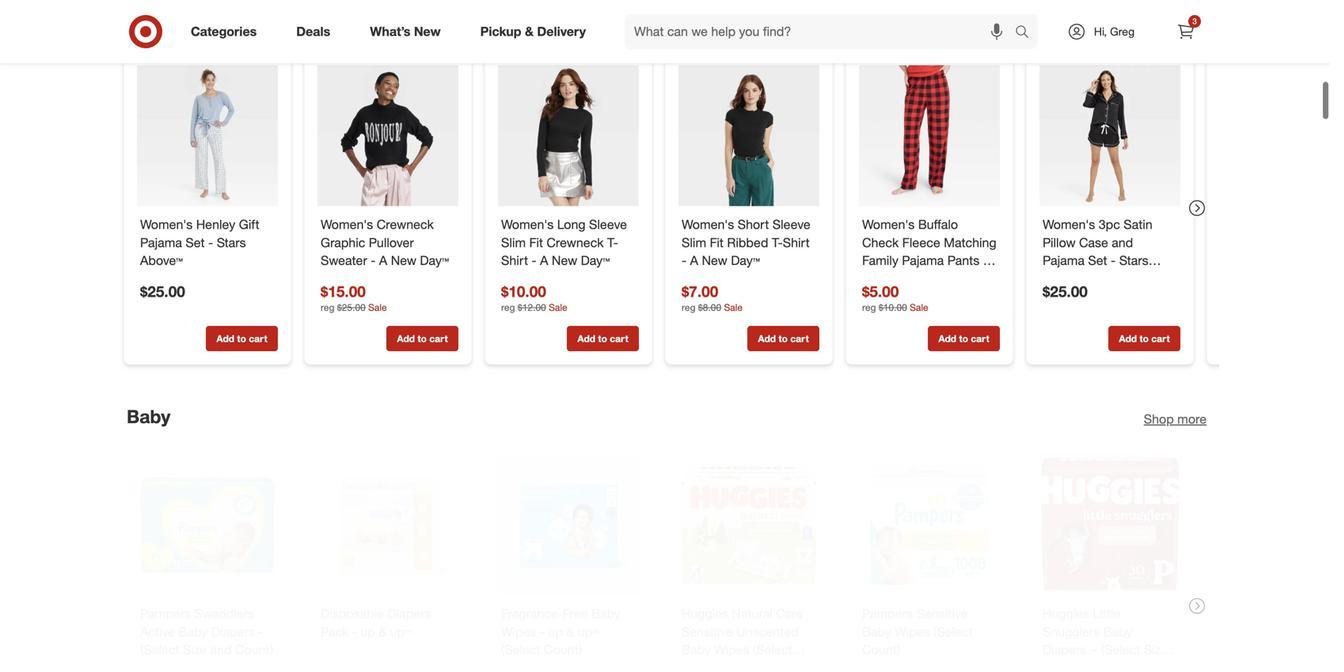 Task type: vqa. For each thing, say whether or not it's contained in the screenshot.


Task type: locate. For each thing, give the bounding box(es) containing it.
diapers inside disposable diapers pack - up & up™
[[388, 607, 432, 622]]

add to cart for $5.00
[[939, 333, 990, 345]]

(select inside the huggies little snugglers baby diapers – (select size and count)
[[1102, 643, 1141, 658]]

1 horizontal spatial set
[[1089, 253, 1108, 269]]

$25.00 down women's henley gift pajama set - stars above™
[[140, 283, 185, 301]]

huggies inside huggies natural care sensitive unscented baby wipes (select count)
[[682, 607, 729, 622]]

and inside the huggies little snugglers baby diapers – (select size and count)
[[1043, 661, 1064, 671]]

5 add to cart button from the left
[[928, 326, 1000, 351]]

- down pullover
[[371, 253, 376, 269]]

0 vertical spatial shop more
[[1144, 22, 1207, 38]]

up down disposable
[[361, 625, 375, 640]]

crewneck inside 'women's crewneck graphic pullover sweater - a new day™'
[[377, 217, 434, 232]]

- inside disposable diapers pack - up & up™
[[352, 625, 357, 640]]

shirt for $10.00
[[501, 253, 528, 269]]

women's inside 'women's crewneck graphic pullover sweater - a new day™'
[[321, 217, 373, 232]]

4 reg from the left
[[863, 302, 876, 313]]

(select inside pampers sensitive baby wipes (select count)
[[934, 625, 973, 640]]

t-
[[607, 235, 618, 251], [772, 235, 783, 251]]

1 vertical spatial above™
[[1043, 271, 1086, 287]]

2 horizontal spatial a
[[690, 253, 699, 269]]

hi, greg
[[1095, 25, 1135, 38]]

0 horizontal spatial sleeve
[[589, 217, 627, 232]]

1 horizontal spatial stars
[[1120, 253, 1149, 269]]

pampers inside pampers sensitive baby wipes (select count)
[[863, 607, 913, 622]]

diapers down snugglers
[[1043, 643, 1087, 658]]

up
[[361, 625, 375, 640], [549, 625, 563, 640]]

2 horizontal spatial &
[[567, 625, 575, 640]]

1 horizontal spatial slim
[[682, 235, 707, 251]]

reg down $15.00
[[321, 302, 335, 313]]

and down swaddlers
[[210, 643, 232, 658]]

add to cart button for $10.00
[[567, 326, 639, 351]]

2 size from the left
[[1144, 643, 1168, 658]]

4 add to cart from the left
[[758, 333, 809, 345]]

1 vertical spatial set
[[1089, 253, 1108, 269]]

pajama inside the women's 3pc satin pillow case and pajama set - stars above™ $25.00
[[1043, 253, 1085, 269]]

reg down $5.00 in the top of the page
[[863, 302, 876, 313]]

$25.00 down pillow
[[1043, 283, 1088, 301]]

1 vertical spatial $10.00
[[879, 302, 908, 313]]

shop more button for baby
[[1144, 411, 1207, 429]]

size inside the huggies little snugglers baby diapers – (select size and count)
[[1144, 643, 1168, 658]]

2 slim from the left
[[682, 235, 707, 251]]

1 horizontal spatial sensitive
[[917, 607, 968, 622]]

1 vertical spatial and
[[210, 643, 232, 658]]

gift
[[239, 217, 260, 232]]

above™
[[140, 253, 183, 269], [1043, 271, 1086, 287]]

- down disposable
[[352, 625, 357, 640]]

$10.00 down $5.00 in the top of the page
[[879, 302, 908, 313]]

pants
[[948, 253, 980, 269]]

fragrance-free baby wipes - up & up™ (select count) link
[[501, 606, 636, 660]]

1 sleeve from the left
[[589, 217, 627, 232]]

2 shop more from the top
[[1144, 412, 1207, 427]]

diapers down swaddlers
[[211, 625, 255, 640]]

women's buffalo check fleece matching family pajama pants - wondershop™ red $5.00 reg $10.00 sale
[[863, 217, 997, 313]]

set inside women's henley gift pajama set - stars above™
[[186, 235, 205, 251]]

2 fit from the left
[[710, 235, 724, 251]]

baby inside pampers sensitive baby wipes (select count)
[[863, 625, 892, 640]]

a inside the women's long sleeve slim fit crewneck t- shirt - a new day™
[[540, 253, 548, 269]]

size
[[183, 643, 207, 658], [1144, 643, 1168, 658]]

fit
[[530, 235, 543, 251], [710, 235, 724, 251]]

1 cart from the left
[[249, 333, 267, 345]]

1 day™ from the left
[[420, 253, 449, 269]]

reg down $7.00
[[682, 302, 696, 313]]

size for little
[[1144, 643, 1168, 658]]

shirt up $10.00 reg $12.00 sale
[[501, 253, 528, 269]]

1 add to cart from the left
[[216, 333, 267, 345]]

shirt inside the women's long sleeve slim fit crewneck t- shirt - a new day™
[[501, 253, 528, 269]]

pajama for $25.00
[[1043, 253, 1085, 269]]

0 horizontal spatial huggies
[[682, 607, 729, 622]]

1 a from the left
[[379, 253, 388, 269]]

crewneck up pullover
[[377, 217, 434, 232]]

day™ inside the women's long sleeve slim fit crewneck t- shirt - a new day™
[[581, 253, 610, 269]]

5 to from the left
[[959, 333, 969, 345]]

1 horizontal spatial shirt
[[783, 235, 810, 251]]

women's crewneck graphic pullover sweater - a new day™ image
[[318, 65, 459, 206], [318, 65, 459, 206]]

little
[[1093, 607, 1121, 622]]

sleeve inside the women's long sleeve slim fit crewneck t- shirt - a new day™
[[589, 217, 627, 232]]

2 a from the left
[[540, 253, 548, 269]]

0 vertical spatial shop more button
[[1144, 21, 1207, 39]]

a up $7.00
[[690, 253, 699, 269]]

1 size from the left
[[183, 643, 207, 658]]

huggies little snugglers baby diapers – (select size and count)
[[1043, 607, 1168, 671]]

women's inside the women's 3pc satin pillow case and pajama set - stars above™ $25.00
[[1043, 217, 1096, 232]]

fit for $7.00
[[710, 235, 724, 251]]

pampers
[[140, 607, 191, 622], [863, 607, 913, 622]]

1 horizontal spatial wipes
[[715, 643, 750, 658]]

3 to from the left
[[598, 333, 607, 345]]

1 up™ from the left
[[390, 625, 412, 640]]

- down fragrance-
[[540, 625, 545, 640]]

2 horizontal spatial $25.00
[[1043, 283, 1088, 301]]

women's up graphic
[[321, 217, 373, 232]]

0 vertical spatial stars
[[217, 235, 246, 251]]

fragrance-
[[501, 607, 563, 622]]

$25.00 down $15.00
[[337, 302, 366, 313]]

1 to from the left
[[237, 333, 246, 345]]

1 vertical spatial shop more button
[[1144, 411, 1207, 429]]

to
[[237, 333, 246, 345], [418, 333, 427, 345], [598, 333, 607, 345], [779, 333, 788, 345], [959, 333, 969, 345], [1140, 333, 1149, 345]]

0 horizontal spatial size
[[183, 643, 207, 658]]

hi,
[[1095, 25, 1107, 38]]

sweater
[[321, 253, 367, 269]]

women's long sleeve slim fit crewneck t-shirt - a new day™ image
[[498, 65, 639, 206], [498, 65, 639, 206]]

more
[[1178, 22, 1207, 38], [1178, 412, 1207, 427]]

1 horizontal spatial diapers
[[388, 607, 432, 622]]

& inside fragrance-free baby wipes - up & up™ (select count)
[[567, 625, 575, 640]]

slim for $10.00
[[501, 235, 526, 251]]

women's for women's buffalo check fleece matching family pajama pants - wondershop™ red $5.00 reg $10.00 sale
[[863, 217, 915, 232]]

6 women's from the left
[[1043, 217, 1096, 232]]

0 horizontal spatial a
[[379, 253, 388, 269]]

women's for women's short sleeve slim fit ribbed t-shirt - a new day™
[[682, 217, 734, 232]]

more for baby
[[1178, 412, 1207, 427]]

pampers sensitive baby wipes (select count) image
[[859, 455, 1000, 596], [859, 455, 1000, 596]]

2 vertical spatial diapers
[[1043, 643, 1087, 658]]

sale for $10.00
[[549, 302, 568, 313]]

up™ right the pack
[[390, 625, 412, 640]]

0 vertical spatial and
[[1112, 235, 1134, 251]]

shop for baby
[[1144, 412, 1174, 427]]

$12.00
[[518, 302, 546, 313]]

stars down satin in the right top of the page
[[1120, 253, 1149, 269]]

add to cart button for $5.00
[[928, 326, 1000, 351]]

1 shop more button from the top
[[1144, 21, 1207, 39]]

3 cart from the left
[[610, 333, 629, 345]]

0 horizontal spatial above™
[[140, 253, 183, 269]]

4 add from the left
[[758, 333, 776, 345]]

-
[[208, 235, 213, 251], [371, 253, 376, 269], [532, 253, 537, 269], [682, 253, 687, 269], [983, 253, 988, 269], [1111, 253, 1116, 269], [259, 625, 263, 640], [352, 625, 357, 640], [540, 625, 545, 640]]

- down 3pc
[[1111, 253, 1116, 269]]

count) inside pampers sensitive baby wipes (select count)
[[863, 643, 901, 658]]

women's inside the women's long sleeve slim fit crewneck t- shirt - a new day™
[[501, 217, 554, 232]]

sale down the wondershop™
[[910, 302, 929, 313]]

4 add to cart button from the left
[[748, 326, 820, 351]]

1 horizontal spatial a
[[540, 253, 548, 269]]

1 horizontal spatial above™
[[1043, 271, 1086, 287]]

3 sale from the left
[[724, 302, 743, 313]]

henley
[[196, 217, 235, 232]]

shirt right ribbed
[[783, 235, 810, 251]]

0 horizontal spatial day™
[[420, 253, 449, 269]]

huggies inside the huggies little snugglers baby diapers – (select size and count)
[[1043, 607, 1090, 622]]

0 horizontal spatial $10.00
[[501, 283, 546, 301]]

shirt for $7.00
[[783, 235, 810, 251]]

sleeve right short
[[773, 217, 811, 232]]

3 a from the left
[[690, 253, 699, 269]]

1 sale from the left
[[368, 302, 387, 313]]

$10.00 up $12.00
[[501, 283, 546, 301]]

t- inside the women's long sleeve slim fit crewneck t- shirt - a new day™
[[607, 235, 618, 251]]

pajama inside women's buffalo check fleece matching family pajama pants - wondershop™ red $5.00 reg $10.00 sale
[[902, 253, 944, 269]]

1 vertical spatial shirt
[[501, 253, 528, 269]]

3 day™ from the left
[[731, 253, 760, 269]]

1 vertical spatial stars
[[1120, 253, 1149, 269]]

pullover
[[369, 235, 414, 251]]

0 horizontal spatial wipes
[[501, 625, 537, 640]]

count) inside huggies natural care sensitive unscented baby wipes (select count)
[[682, 661, 720, 671]]

1 up from the left
[[361, 625, 375, 640]]

2 shop from the top
[[1144, 412, 1174, 427]]

fragrance-free baby wipes - up & up™ (select count) image
[[498, 455, 639, 596], [498, 455, 639, 596]]

day™
[[420, 253, 449, 269], [581, 253, 610, 269], [731, 253, 760, 269]]

up™
[[390, 625, 412, 640], [578, 625, 599, 640]]

- left the pack
[[259, 625, 263, 640]]

2 sleeve from the left
[[773, 217, 811, 232]]

0 horizontal spatial diapers
[[211, 625, 255, 640]]

shop more button
[[1144, 21, 1207, 39], [1144, 411, 1207, 429]]

3 add to cart button from the left
[[567, 326, 639, 351]]

1 huggies from the left
[[682, 607, 729, 622]]

3 add from the left
[[578, 333, 596, 345]]

women's long sleeve slim fit crewneck t- shirt - a new day™ link
[[501, 216, 636, 270]]

shirt inside women's short sleeve slim fit ribbed t-shirt - a new day™
[[783, 235, 810, 251]]

1 pampers from the left
[[140, 607, 191, 622]]

0 horizontal spatial set
[[186, 235, 205, 251]]

wipes inside pampers sensitive baby wipes (select count)
[[895, 625, 930, 640]]

2 add from the left
[[397, 333, 415, 345]]

women's up pillow
[[1043, 217, 1096, 232]]

1 horizontal spatial fit
[[710, 235, 724, 251]]

1 horizontal spatial t-
[[772, 235, 783, 251]]

4 women's from the left
[[682, 217, 734, 232]]

2 day™ from the left
[[581, 253, 610, 269]]

a
[[379, 253, 388, 269], [540, 253, 548, 269], [690, 253, 699, 269]]

huggies natural care sensitive unscented baby wipes (select count) link
[[682, 606, 817, 671]]

0 horizontal spatial t-
[[607, 235, 618, 251]]

2 to from the left
[[418, 333, 427, 345]]

women's henley gift pajama set - stars above™ image
[[137, 65, 278, 206], [137, 65, 278, 206]]

slim inside women's short sleeve slim fit ribbed t-shirt - a new day™
[[682, 235, 707, 251]]

new right what's
[[414, 24, 441, 39]]

1 vertical spatial sensitive
[[682, 625, 733, 640]]

- down henley
[[208, 235, 213, 251]]

2 sale from the left
[[549, 302, 568, 313]]

1 fit from the left
[[530, 235, 543, 251]]

sleeve
[[589, 217, 627, 232], [773, 217, 811, 232]]

a inside women's short sleeve slim fit ribbed t-shirt - a new day™
[[690, 253, 699, 269]]

up inside fragrance-free baby wipes - up & up™ (select count)
[[549, 625, 563, 640]]

pampers sensitive baby wipes (select count)
[[863, 607, 973, 658]]

shop more
[[1144, 22, 1207, 38], [1144, 412, 1207, 427]]

0 horizontal spatial sensitive
[[682, 625, 733, 640]]

pajama inside women's henley gift pajama set - stars above™
[[140, 235, 182, 251]]

&
[[525, 24, 534, 39], [379, 625, 387, 640], [567, 625, 575, 640]]

sale inside $7.00 reg $8.00 sale
[[724, 302, 743, 313]]

4 cart from the left
[[791, 333, 809, 345]]

1 more from the top
[[1178, 22, 1207, 38]]

0 vertical spatial $10.00
[[501, 283, 546, 301]]

fit inside women's short sleeve slim fit ribbed t-shirt - a new day™
[[710, 235, 724, 251]]

sensitive
[[917, 607, 968, 622], [682, 625, 733, 640]]

baby inside pampers swaddlers active baby diapers - (select size and count)
[[179, 625, 208, 640]]

add to cart
[[216, 333, 267, 345], [397, 333, 448, 345], [578, 333, 629, 345], [758, 333, 809, 345], [939, 333, 990, 345], [1119, 333, 1170, 345]]

0 horizontal spatial shirt
[[501, 253, 528, 269]]

a up $10.00 reg $12.00 sale
[[540, 253, 548, 269]]

3 add to cart from the left
[[578, 333, 629, 345]]

stars down henley
[[217, 235, 246, 251]]

& down free
[[567, 625, 575, 640]]

size down swaddlers
[[183, 643, 207, 658]]

3 reg from the left
[[682, 302, 696, 313]]

1 horizontal spatial size
[[1144, 643, 1168, 658]]

and
[[1112, 235, 1134, 251], [210, 643, 232, 658], [1043, 661, 1064, 671]]

add for $10.00
[[578, 333, 596, 345]]

2 horizontal spatial wipes
[[895, 625, 930, 640]]

women's inside women's buffalo check fleece matching family pajama pants - wondershop™ red $5.00 reg $10.00 sale
[[863, 217, 915, 232]]

1 horizontal spatial day™
[[581, 253, 610, 269]]

pack
[[321, 625, 349, 640]]

swaddlers
[[195, 607, 254, 622]]

add to cart for $10.00
[[578, 333, 629, 345]]

t- for $7.00
[[772, 235, 783, 251]]

women's 3pc satin pillow case and pajama set - stars above™ image
[[1040, 65, 1181, 206], [1040, 65, 1181, 206]]

0 vertical spatial crewneck
[[377, 217, 434, 232]]

snugglers
[[1043, 625, 1100, 640]]

2 cart from the left
[[430, 333, 448, 345]]

count) inside the huggies little snugglers baby diapers – (select size and count)
[[1068, 661, 1106, 671]]

- inside the women's long sleeve slim fit crewneck t- shirt - a new day™
[[532, 253, 537, 269]]

1 vertical spatial diapers
[[211, 625, 255, 640]]

1 horizontal spatial crewneck
[[547, 235, 604, 251]]

women's
[[140, 217, 193, 232], [321, 217, 373, 232], [501, 217, 554, 232], [682, 217, 734, 232], [863, 217, 915, 232], [1043, 217, 1096, 232]]

& right pickup
[[525, 24, 534, 39]]

2 more from the top
[[1178, 412, 1207, 427]]

fit up $10.00 reg $12.00 sale
[[530, 235, 543, 251]]

- inside women's henley gift pajama set - stars above™
[[208, 235, 213, 251]]

- inside fragrance-free baby wipes - up & up™ (select count)
[[540, 625, 545, 640]]

baby inside fragrance-free baby wipes - up & up™ (select count)
[[592, 607, 621, 622]]

huggies little snugglers baby diapers – (select size and count) image
[[1040, 455, 1181, 596], [1040, 455, 1181, 596]]

women's inside women's short sleeve slim fit ribbed t-shirt - a new day™
[[682, 217, 734, 232]]

diapers inside the huggies little snugglers baby diapers – (select size and count)
[[1043, 643, 1087, 658]]

0 vertical spatial shirt
[[783, 235, 810, 251]]

day™ for $10.00
[[581, 253, 610, 269]]

wipes
[[501, 625, 537, 640], [895, 625, 930, 640], [715, 643, 750, 658]]

2 reg from the left
[[501, 302, 515, 313]]

2 huggies from the left
[[1043, 607, 1090, 622]]

2 add to cart from the left
[[397, 333, 448, 345]]

set down henley
[[186, 235, 205, 251]]

crewneck inside the women's long sleeve slim fit crewneck t- shirt - a new day™
[[547, 235, 604, 251]]

diapers inside pampers swaddlers active baby diapers - (select size and count)
[[211, 625, 255, 640]]

disposable diapers pack - up & up™ image
[[318, 455, 459, 596], [318, 455, 459, 596]]

t- inside women's short sleeve slim fit ribbed t-shirt - a new day™
[[772, 235, 783, 251]]

$7.00 reg $8.00 sale
[[682, 283, 743, 313]]

1 horizontal spatial pajama
[[902, 253, 944, 269]]

5 add to cart from the left
[[939, 333, 990, 345]]

4 to from the left
[[779, 333, 788, 345]]

more for women's clothing
[[1178, 22, 1207, 38]]

new down pullover
[[391, 253, 417, 269]]

and inside pampers swaddlers active baby diapers - (select size and count)
[[210, 643, 232, 658]]

and down 3pc
[[1112, 235, 1134, 251]]

above™ inside women's henley gift pajama set - stars above™
[[140, 253, 183, 269]]

huggies little snugglers baby diapers – (select size and count) link
[[1043, 606, 1178, 671]]

0 vertical spatial shop
[[1144, 22, 1174, 38]]

women's left the long
[[501, 217, 554, 232]]

pampers inside pampers swaddlers active baby diapers - (select size and count)
[[140, 607, 191, 622]]

3 women's from the left
[[501, 217, 554, 232]]

slim
[[501, 235, 526, 251], [682, 235, 707, 251]]

shirt
[[783, 235, 810, 251], [501, 253, 528, 269]]

set down case
[[1089, 253, 1108, 269]]

sale for $7.00
[[724, 302, 743, 313]]

search
[[1008, 25, 1046, 41]]

new
[[414, 24, 441, 39], [391, 253, 417, 269], [552, 253, 578, 269], [702, 253, 728, 269]]

sleeve inside women's short sleeve slim fit ribbed t-shirt - a new day™
[[773, 217, 811, 232]]

0 horizontal spatial crewneck
[[377, 217, 434, 232]]

add to cart button
[[206, 326, 278, 351], [387, 326, 459, 351], [567, 326, 639, 351], [748, 326, 820, 351], [928, 326, 1000, 351], [1109, 326, 1181, 351]]

wipes inside fragrance-free baby wipes - up & up™ (select count)
[[501, 625, 537, 640]]

pickup
[[480, 24, 522, 39]]

diapers
[[388, 607, 432, 622], [211, 625, 255, 640], [1043, 643, 1087, 658]]

1 slim from the left
[[501, 235, 526, 251]]

add for $15.00
[[397, 333, 415, 345]]

2 horizontal spatial pajama
[[1043, 253, 1085, 269]]

slim up $7.00
[[682, 235, 707, 251]]

women's short sleeve slim fit ribbed t-shirt - a new day™ image
[[679, 65, 820, 206], [679, 65, 820, 206]]

2 up from the left
[[549, 625, 563, 640]]

stars inside women's henley gift pajama set - stars above™
[[217, 235, 246, 251]]

1 horizontal spatial and
[[1043, 661, 1064, 671]]

huggies natural care sensitive unscented baby wipes (select count) image
[[679, 455, 820, 596], [679, 455, 820, 596]]

2 up™ from the left
[[578, 625, 599, 640]]

fit inside the women's long sleeve slim fit crewneck t- shirt - a new day™
[[530, 235, 543, 251]]

1 horizontal spatial $10.00
[[879, 302, 908, 313]]

1 horizontal spatial up
[[549, 625, 563, 640]]

women's up check
[[863, 217, 915, 232]]

sale down 'women's crewneck graphic pullover sweater - a new day™'
[[368, 302, 387, 313]]

& inside disposable diapers pack - up & up™
[[379, 625, 387, 640]]

0 vertical spatial set
[[186, 235, 205, 251]]

0 horizontal spatial and
[[210, 643, 232, 658]]

1 horizontal spatial $25.00
[[337, 302, 366, 313]]

crewneck down the long
[[547, 235, 604, 251]]

pampers swaddlers active baby diapers - (select size and count) image
[[137, 455, 278, 596], [137, 455, 278, 596]]

reg left $12.00
[[501, 302, 515, 313]]

1 reg from the left
[[321, 302, 335, 313]]

2 horizontal spatial and
[[1112, 235, 1134, 251]]

1 t- from the left
[[607, 235, 618, 251]]

sleeve right the long
[[589, 217, 627, 232]]

0 horizontal spatial stars
[[217, 235, 246, 251]]

women's inside women's henley gift pajama set - stars above™
[[140, 217, 193, 232]]

2 shop more button from the top
[[1144, 411, 1207, 429]]

buffalo
[[919, 217, 958, 232]]

1 horizontal spatial sleeve
[[773, 217, 811, 232]]

0 horizontal spatial &
[[379, 625, 387, 640]]

1 horizontal spatial pampers
[[863, 607, 913, 622]]

fit for $10.00
[[530, 235, 543, 251]]

$5.00
[[863, 283, 899, 301]]

up™ down free
[[578, 625, 599, 640]]

0 vertical spatial diapers
[[388, 607, 432, 622]]

women's up ribbed
[[682, 217, 734, 232]]

1 vertical spatial shop
[[1144, 412, 1174, 427]]

3pc
[[1099, 217, 1121, 232]]

slim up $10.00 reg $12.00 sale
[[501, 235, 526, 251]]

0 horizontal spatial pampers
[[140, 607, 191, 622]]

size inside pampers swaddlers active baby diapers - (select size and count)
[[183, 643, 207, 658]]

up™ inside disposable diapers pack - up & up™
[[390, 625, 412, 640]]

0 vertical spatial above™
[[140, 253, 183, 269]]

deals link
[[283, 14, 350, 49]]

new down the long
[[552, 253, 578, 269]]

0 horizontal spatial up™
[[390, 625, 412, 640]]

reg inside "$15.00 reg $25.00 sale"
[[321, 302, 335, 313]]

size right –
[[1144, 643, 1168, 658]]

to for $5.00
[[959, 333, 969, 345]]

- up $7.00
[[682, 253, 687, 269]]

new inside "link"
[[414, 24, 441, 39]]

add to cart for $15.00
[[397, 333, 448, 345]]

women's left henley
[[140, 217, 193, 232]]

women's buffalo check fleece matching family pajama pants - wondershop™ red image
[[859, 65, 1000, 206], [859, 65, 1000, 206]]

reg inside $10.00 reg $12.00 sale
[[501, 302, 515, 313]]

new up $7.00
[[702, 253, 728, 269]]

- inside women's buffalo check fleece matching family pajama pants - wondershop™ red $5.00 reg $10.00 sale
[[983, 253, 988, 269]]

add
[[216, 333, 235, 345], [397, 333, 415, 345], [578, 333, 596, 345], [758, 333, 776, 345], [939, 333, 957, 345], [1119, 333, 1137, 345]]

2 t- from the left
[[772, 235, 783, 251]]

0 horizontal spatial slim
[[501, 235, 526, 251]]

1 women's from the left
[[140, 217, 193, 232]]

women's henley gift pajama set - stars above™
[[140, 217, 260, 269]]

0 horizontal spatial up
[[361, 625, 375, 640]]

shop
[[1144, 22, 1174, 38], [1144, 412, 1174, 427]]

huggies left natural
[[682, 607, 729, 622]]

1 vertical spatial shop more
[[1144, 412, 1207, 427]]

2 pampers from the left
[[863, 607, 913, 622]]

2 horizontal spatial day™
[[731, 253, 760, 269]]

0 vertical spatial more
[[1178, 22, 1207, 38]]

women's buffalo check fleece matching family pajama pants - wondershop™ red link
[[863, 216, 997, 287]]

reg inside $7.00 reg $8.00 sale
[[682, 302, 696, 313]]

- right pants
[[983, 253, 988, 269]]

1 vertical spatial more
[[1178, 412, 1207, 427]]

huggies natural care sensitive unscented baby wipes (select count)
[[682, 607, 803, 671]]

0 horizontal spatial fit
[[530, 235, 543, 251]]

0 horizontal spatial pajama
[[140, 235, 182, 251]]

count) inside fragrance-free baby wipes - up & up™ (select count)
[[544, 643, 582, 658]]

& down disposable
[[379, 625, 387, 640]]

what's
[[370, 24, 411, 39]]

5 add from the left
[[939, 333, 957, 345]]

1 horizontal spatial up™
[[578, 625, 599, 640]]

(select inside huggies natural care sensitive unscented baby wipes (select count)
[[753, 643, 793, 658]]

1 shop from the top
[[1144, 22, 1174, 38]]

and for pampers swaddlers active baby diapers - (select size and count)
[[210, 643, 232, 658]]

1 vertical spatial crewneck
[[547, 235, 604, 251]]

1 shop more from the top
[[1144, 22, 1207, 38]]

5 women's from the left
[[863, 217, 915, 232]]

2 add to cart button from the left
[[387, 326, 459, 351]]

up down free
[[549, 625, 563, 640]]

1 horizontal spatial huggies
[[1043, 607, 1090, 622]]

(select inside fragrance-free baby wipes - up & up™ (select count)
[[501, 643, 541, 658]]

set
[[186, 235, 205, 251], [1089, 253, 1108, 269]]

pillow
[[1043, 235, 1076, 251]]

2 vertical spatial and
[[1043, 661, 1064, 671]]

and down snugglers
[[1043, 661, 1064, 671]]

$10.00
[[501, 283, 546, 301], [879, 302, 908, 313]]

diapers right disposable
[[388, 607, 432, 622]]

sale inside "$15.00 reg $25.00 sale"
[[368, 302, 387, 313]]

sale right $12.00
[[549, 302, 568, 313]]

huggies up snugglers
[[1043, 607, 1090, 622]]

fit left ribbed
[[710, 235, 724, 251]]

new inside the women's long sleeve slim fit crewneck t- shirt - a new day™
[[552, 253, 578, 269]]

shop more for women's clothing
[[1144, 22, 1207, 38]]

2 horizontal spatial diapers
[[1043, 643, 1087, 658]]

women's 3pc satin pillow case and pajama set - stars above™ $25.00
[[1043, 217, 1153, 301]]

to for $7.00
[[779, 333, 788, 345]]

2 women's from the left
[[321, 217, 373, 232]]

(select
[[934, 625, 973, 640], [140, 643, 179, 658], [501, 643, 541, 658], [753, 643, 793, 658], [1102, 643, 1141, 658]]

$25.00 inside "$15.00 reg $25.00 sale"
[[337, 302, 366, 313]]

day™ inside women's short sleeve slim fit ribbed t-shirt - a new day™
[[731, 253, 760, 269]]

slim inside the women's long sleeve slim fit crewneck t- shirt - a new day™
[[501, 235, 526, 251]]

- up $10.00 reg $12.00 sale
[[532, 253, 537, 269]]

count) inside pampers swaddlers active baby diapers - (select size and count)
[[235, 643, 273, 658]]

a down pullover
[[379, 253, 388, 269]]

huggies for huggies little snugglers baby diapers – (select size and count)
[[1043, 607, 1090, 622]]

0 vertical spatial sensitive
[[917, 607, 968, 622]]

5 cart from the left
[[971, 333, 990, 345]]

4 sale from the left
[[910, 302, 929, 313]]

sale inside $10.00 reg $12.00 sale
[[549, 302, 568, 313]]

crewneck
[[377, 217, 434, 232], [547, 235, 604, 251]]

sale right $8.00
[[724, 302, 743, 313]]



Task type: describe. For each thing, give the bounding box(es) containing it.
huggies for huggies natural care sensitive unscented baby wipes (select count)
[[682, 607, 729, 622]]

matching
[[944, 235, 997, 251]]

graphic
[[321, 235, 365, 251]]

day™ inside 'women's crewneck graphic pullover sweater - a new day™'
[[420, 253, 449, 269]]

sale for $15.00
[[368, 302, 387, 313]]

wipes inside huggies natural care sensitive unscented baby wipes (select count)
[[715, 643, 750, 658]]

6 add to cart button from the left
[[1109, 326, 1181, 351]]

$25.00 inside the women's 3pc satin pillow case and pajama set - stars above™ $25.00
[[1043, 283, 1088, 301]]

a for $10.00
[[540, 253, 548, 269]]

add for $5.00
[[939, 333, 957, 345]]

- inside 'women's crewneck graphic pullover sweater - a new day™'
[[371, 253, 376, 269]]

satin
[[1124, 217, 1153, 232]]

reg for $15.00
[[321, 302, 335, 313]]

what's new
[[370, 24, 441, 39]]

$8.00
[[698, 302, 722, 313]]

women's 3pc satin pillow case and pajama set - stars above™ link
[[1043, 216, 1178, 287]]

set inside the women's 3pc satin pillow case and pajama set - stars above™ $25.00
[[1089, 253, 1108, 269]]

sensitive inside huggies natural care sensitive unscented baby wipes (select count)
[[682, 625, 733, 640]]

deals
[[296, 24, 330, 39]]

cart for $15.00
[[430, 333, 448, 345]]

categories
[[191, 24, 257, 39]]

- inside pampers swaddlers active baby diapers - (select size and count)
[[259, 625, 263, 640]]

baby inside the huggies little snugglers baby diapers – (select size and count)
[[1104, 625, 1133, 640]]

women's for women's long sleeve slim fit crewneck t- shirt - a new day™
[[501, 217, 554, 232]]

fleece
[[903, 235, 941, 251]]

long
[[557, 217, 586, 232]]

sleeve for $7.00
[[773, 217, 811, 232]]

add to cart for $7.00
[[758, 333, 809, 345]]

pickup & delivery link
[[467, 14, 606, 49]]

women's crewneck graphic pullover sweater - a new day™
[[321, 217, 449, 269]]

women's for women's 3pc satin pillow case and pajama set - stars above™ $25.00
[[1043, 217, 1096, 232]]

6 cart from the left
[[1152, 333, 1170, 345]]

disposable diapers pack - up & up™ link
[[321, 606, 455, 642]]

diapers for huggies little snugglers baby diapers – (select size and count)
[[1043, 643, 1087, 658]]

3
[[1193, 16, 1197, 26]]

greg
[[1110, 25, 1135, 38]]

above™ inside the women's 3pc satin pillow case and pajama set - stars above™ $25.00
[[1043, 271, 1086, 287]]

wondershop™
[[863, 271, 941, 287]]

pampers swaddlers active baby diapers - (select size and count) link
[[140, 606, 275, 660]]

size for swaddlers
[[183, 643, 207, 658]]

women's for women's henley gift pajama set - stars above™
[[140, 217, 193, 232]]

to for $15.00
[[418, 333, 427, 345]]

6 add from the left
[[1119, 333, 1137, 345]]

count) for fragrance-free baby wipes - up & up™ (select count)
[[544, 643, 582, 658]]

a inside 'women's crewneck graphic pullover sweater - a new day™'
[[379, 253, 388, 269]]

add to cart button for $7.00
[[748, 326, 820, 351]]

wipes for pampers
[[895, 625, 930, 640]]

active
[[140, 625, 175, 640]]

red
[[945, 271, 968, 287]]

pampers for baby
[[863, 607, 913, 622]]

women's
[[127, 16, 204, 39]]

6 to from the left
[[1140, 333, 1149, 345]]

$15.00
[[321, 283, 366, 301]]

count) for pampers swaddlers active baby diapers - (select size and count)
[[235, 643, 273, 658]]

1 add to cart button from the left
[[206, 326, 278, 351]]

short
[[738, 217, 769, 232]]

add to cart button for $15.00
[[387, 326, 459, 351]]

pampers swaddlers active baby diapers - (select size and count)
[[140, 607, 273, 658]]

ribbed
[[727, 235, 769, 251]]

unscented
[[737, 625, 799, 640]]

3 link
[[1169, 14, 1204, 49]]

sleeve for $10.00
[[589, 217, 627, 232]]

fragrance-free baby wipes - up & up™ (select count)
[[501, 607, 621, 658]]

reg for $10.00
[[501, 302, 515, 313]]

natural
[[732, 607, 773, 622]]

sale inside women's buffalo check fleece matching family pajama pants - wondershop™ red $5.00 reg $10.00 sale
[[910, 302, 929, 313]]

1 add from the left
[[216, 333, 235, 345]]

check
[[863, 235, 899, 251]]

$15.00 reg $25.00 sale
[[321, 283, 387, 313]]

stars inside the women's 3pc satin pillow case and pajama set - stars above™ $25.00
[[1120, 253, 1149, 269]]

6 add to cart from the left
[[1119, 333, 1170, 345]]

women's short sleeve slim fit ribbed t-shirt - a new day™
[[682, 217, 811, 269]]

up™ inside fragrance-free baby wipes - up & up™ (select count)
[[578, 625, 599, 640]]

pickup & delivery
[[480, 24, 586, 39]]

–
[[1090, 643, 1098, 658]]

case
[[1080, 235, 1109, 251]]

count) for huggies little snugglers baby diapers – (select size and count)
[[1068, 661, 1106, 671]]

diapers for pampers swaddlers active baby diapers - (select size and count)
[[211, 625, 255, 640]]

categories link
[[177, 14, 277, 49]]

add for $7.00
[[758, 333, 776, 345]]

t- for $10.00
[[607, 235, 618, 251]]

and inside the women's 3pc satin pillow case and pajama set - stars above™ $25.00
[[1112, 235, 1134, 251]]

- inside women's short sleeve slim fit ribbed t-shirt - a new day™
[[682, 253, 687, 269]]

slim for $7.00
[[682, 235, 707, 251]]

new inside women's short sleeve slim fit ribbed t-shirt - a new day™
[[702, 253, 728, 269]]

shop more for baby
[[1144, 412, 1207, 427]]

a for $7.00
[[690, 253, 699, 269]]

women's long sleeve slim fit crewneck t- shirt - a new day™
[[501, 217, 627, 269]]

$7.00
[[682, 283, 719, 301]]

clothing
[[209, 16, 282, 39]]

cart for $7.00
[[791, 333, 809, 345]]

$10.00 inside women's buffalo check fleece matching family pajama pants - wondershop™ red $5.00 reg $10.00 sale
[[879, 302, 908, 313]]

women's henley gift pajama set - stars above™ link
[[140, 216, 275, 270]]

women's short sleeve slim fit ribbed t-shirt - a new day™ link
[[682, 216, 817, 270]]

baby inside huggies natural care sensitive unscented baby wipes (select count)
[[682, 643, 711, 658]]

cart for $10.00
[[610, 333, 629, 345]]

and for huggies little snugglers baby diapers – (select size and count)
[[1043, 661, 1064, 671]]

$10.00 inside $10.00 reg $12.00 sale
[[501, 283, 546, 301]]

women's for women's crewneck graphic pullover sweater - a new day™
[[321, 217, 373, 232]]

disposable
[[321, 607, 384, 622]]

day™ for $7.00
[[731, 253, 760, 269]]

delivery
[[537, 24, 586, 39]]

(select inside pampers swaddlers active baby diapers - (select size and count)
[[140, 643, 179, 658]]

sensitive inside pampers sensitive baby wipes (select count)
[[917, 607, 968, 622]]

cart for $5.00
[[971, 333, 990, 345]]

to for $10.00
[[598, 333, 607, 345]]

shop more button for women's clothing
[[1144, 21, 1207, 39]]

- inside the women's 3pc satin pillow case and pajama set - stars above™ $25.00
[[1111, 253, 1116, 269]]

up inside disposable diapers pack - up & up™
[[361, 625, 375, 640]]

pajama for $5.00
[[902, 253, 944, 269]]

care
[[776, 607, 803, 622]]

pampers for active
[[140, 607, 191, 622]]

What can we help you find? suggestions appear below search field
[[625, 14, 1019, 49]]

reg for $7.00
[[682, 302, 696, 313]]

women's clothing
[[127, 16, 282, 39]]

pampers sensitive baby wipes (select count) link
[[863, 606, 997, 660]]

women's crewneck graphic pullover sweater - a new day™ link
[[321, 216, 455, 270]]

new inside 'women's crewneck graphic pullover sweater - a new day™'
[[391, 253, 417, 269]]

0 horizontal spatial $25.00
[[140, 283, 185, 301]]

$10.00 reg $12.00 sale
[[501, 283, 568, 313]]

what's new link
[[357, 14, 461, 49]]

wipes for fragrance-
[[501, 625, 537, 640]]

1 horizontal spatial &
[[525, 24, 534, 39]]

reg inside women's buffalo check fleece matching family pajama pants - wondershop™ red $5.00 reg $10.00 sale
[[863, 302, 876, 313]]

shop for women's clothing
[[1144, 22, 1174, 38]]

disposable diapers pack - up & up™
[[321, 607, 432, 640]]

free
[[563, 607, 588, 622]]

search button
[[1008, 14, 1046, 52]]

family
[[863, 253, 899, 269]]



